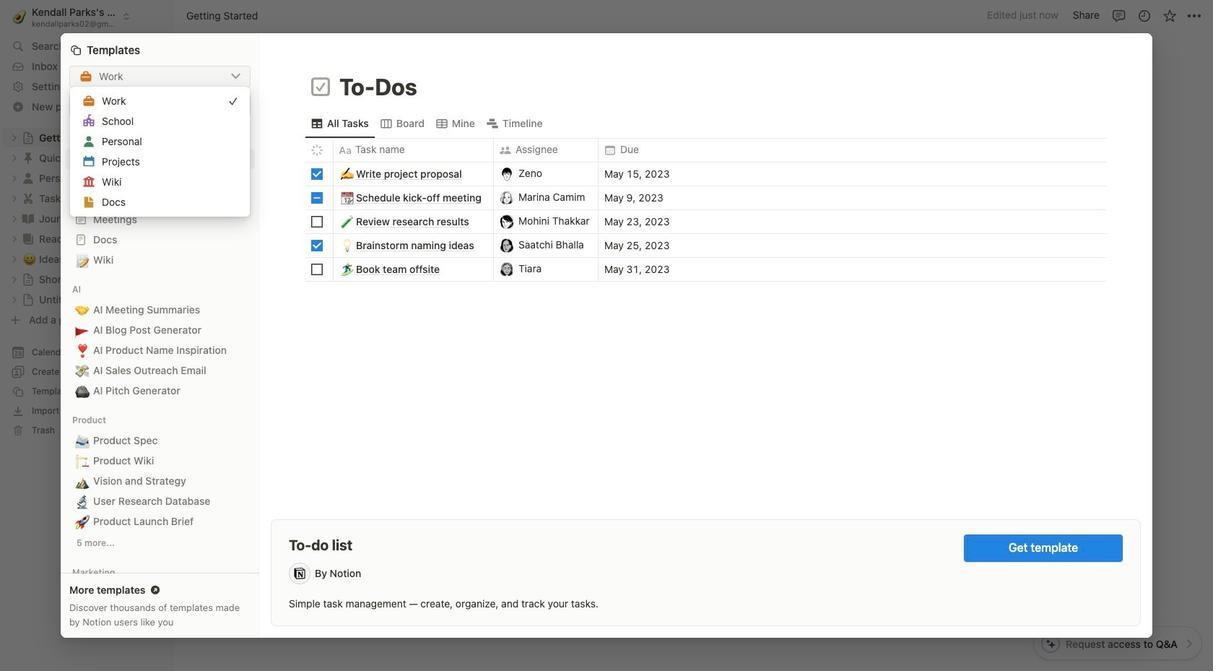 Task type: locate. For each thing, give the bounding box(es) containing it.
⛰️ image
[[75, 472, 90, 491]]

comments image
[[1112, 8, 1127, 23]]

Search templates text field
[[95, 99, 244, 111]]

updates image
[[1138, 8, 1152, 23]]

favorite image
[[1163, 8, 1177, 23]]

🔬 image
[[75, 492, 90, 511]]

🚩 image
[[75, 321, 90, 340]]

👋 image
[[439, 159, 454, 178]]



Task type: vqa. For each thing, say whether or not it's contained in the screenshot.
❣️ 'icon'
yes



Task type: describe. For each thing, give the bounding box(es) containing it.
📝 image
[[75, 251, 90, 269]]

page icon image
[[309, 75, 332, 99]]

❣️ image
[[75, 341, 90, 360]]

💸 image
[[75, 361, 90, 380]]

🏗 image
[[75, 452, 90, 470]]

🥑 image
[[12, 7, 26, 26]]

🪨 image
[[75, 382, 90, 400]]

📨 image
[[75, 431, 90, 450]]

🚀 image
[[75, 512, 90, 531]]



